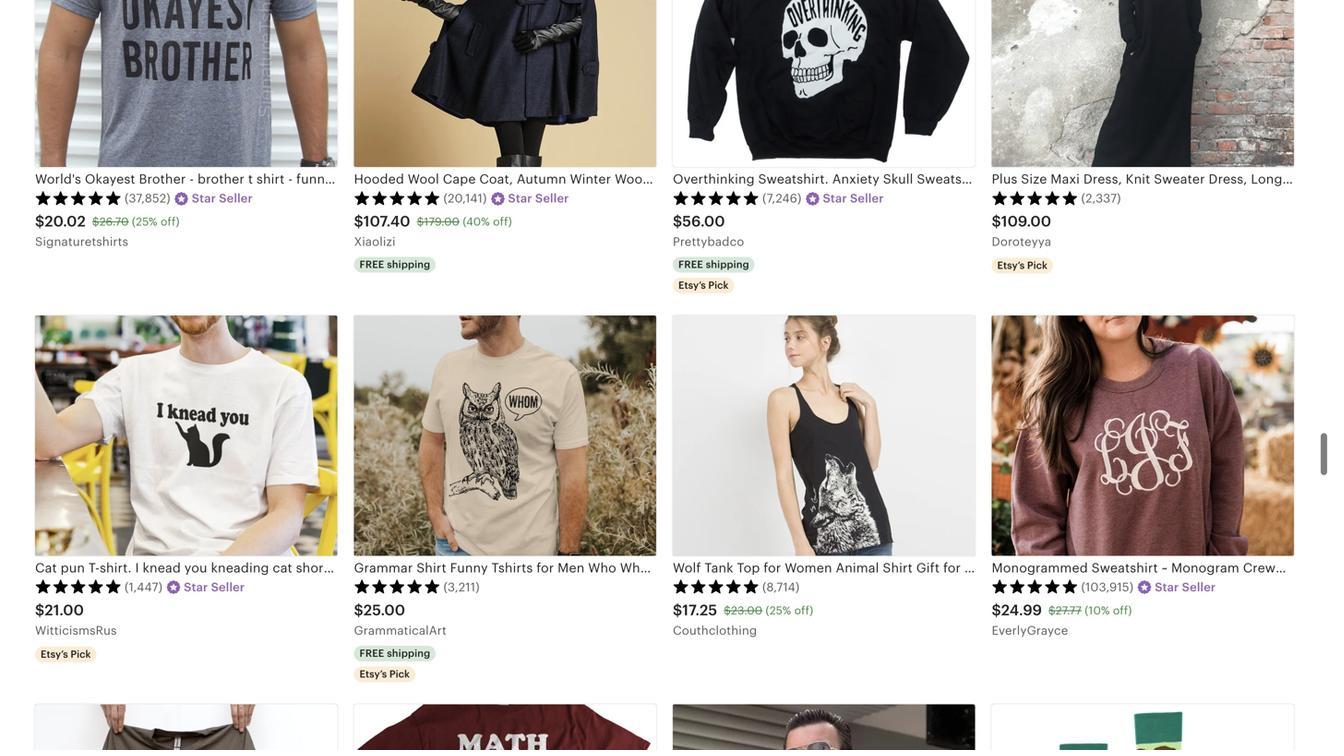 Task type: locate. For each thing, give the bounding box(es) containing it.
star seller for 24.99
[[1155, 581, 1216, 595]]

free down prettybadco
[[678, 259, 703, 271]]

(25% inside $ 20.02 $ 26.70 (25% off) signaturetshirts
[[132, 216, 158, 228]]

seller right (37,852) at top left
[[219, 192, 253, 206]]

off) inside $ 24.99 $ 27.77 (10% off) everlygrayce
[[1113, 605, 1132, 617]]

5 out of 5 stars image up 25.00
[[354, 579, 441, 594]]

star seller right (37,852) at top left
[[192, 192, 253, 206]]

etsy's down prettybadco
[[678, 280, 706, 291]]

pick
[[1027, 260, 1048, 272], [708, 280, 729, 291], [70, 649, 91, 661], [389, 669, 410, 680]]

free shipping etsy's pick for 25.00
[[360, 648, 430, 680]]

anxiety
[[832, 172, 880, 186]]

star right (1,447)
[[184, 581, 208, 595]]

monogrammed sweatshirt ~ monogram crewneck sweater ~ gift for her ~ gift under 30 image
[[992, 316, 1294, 556]]

etsy's pick down doroteyya
[[997, 260, 1048, 272]]

sweatshirt.
[[758, 172, 829, 186], [917, 172, 987, 186]]

2 sweatshirt. from the left
[[917, 172, 987, 186]]

$ 107.40 $ 179.00 (40% off) xiaolizi
[[354, 213, 512, 249]]

crewneck.
[[1082, 172, 1149, 186]]

shipping for 25.00
[[387, 648, 430, 660]]

$ 20.02 $ 26.70 (25% off) signaturetshirts
[[35, 213, 180, 249]]

free shipping etsy's pick
[[678, 259, 749, 291], [360, 648, 430, 680]]

seller for 107.40
[[535, 192, 569, 206]]

off) right (10%
[[1113, 605, 1132, 617]]

(25% down (37,852) at top left
[[132, 216, 158, 228]]

off) down (37,852) at top left
[[161, 216, 180, 228]]

free shipping etsy's pick down prettybadco
[[678, 259, 749, 291]]

star seller down anxiety
[[823, 192, 884, 206]]

star down ~
[[1155, 581, 1179, 595]]

5 out of 5 stars image down overthinking
[[673, 190, 760, 205]]

rings of saturn unisex 100% cotton t-shirt brown and gold, outer space gifts for men or women, galaxy planet print, mens graphic tee image
[[35, 705, 337, 750]]

5 out of 5 stars image up 20.02
[[35, 190, 122, 205]]

shipping
[[387, 259, 430, 271], [706, 259, 749, 271], [387, 648, 430, 660]]

star seller down monogram
[[1155, 581, 1216, 595]]

etsy's pick down "witticismsrus"
[[41, 649, 91, 661]]

off) for 24.99
[[1113, 605, 1132, 617]]

shipping down grammaticalart
[[387, 648, 430, 660]]

grammaticalart
[[354, 624, 447, 638]]

etsy's
[[997, 260, 1025, 272], [678, 280, 706, 291], [41, 649, 68, 661], [360, 669, 387, 680]]

prettybadco
[[673, 235, 744, 249]]

funcle definition t-shirt funny gift for uncle like a dad but way cooler unisex t-shirt image
[[673, 705, 975, 750]]

0 vertical spatial (25%
[[132, 216, 158, 228]]

seller down monogram
[[1182, 581, 1216, 595]]

seller right (20,141)
[[535, 192, 569, 206]]

(25% down (8,714)
[[766, 605, 791, 617]]

free down grammaticalart
[[360, 648, 384, 660]]

0 horizontal spatial etsy's pick
[[41, 649, 91, 661]]

star for 107.40
[[508, 192, 532, 206]]

etsy's down grammaticalart
[[360, 669, 387, 680]]

star right (20,141)
[[508, 192, 532, 206]]

sweatshirt. up "(7,246)"
[[758, 172, 829, 186]]

(37,852)
[[125, 192, 171, 206]]

sweatshirt
[[1092, 561, 1158, 575]]

star seller for 20.02
[[192, 192, 253, 206]]

1 vertical spatial etsy's pick
[[41, 649, 91, 661]]

free for 25.00
[[360, 648, 384, 660]]

star
[[192, 192, 216, 206], [508, 192, 532, 206], [823, 192, 847, 206], [184, 581, 208, 595], [1155, 581, 1179, 595]]

star down anxiety
[[823, 192, 847, 206]]

monogrammed sweatshirt ~ monogram crewneck swe
[[992, 561, 1329, 575]]

0 horizontal spatial (25%
[[132, 216, 158, 228]]

$
[[35, 213, 45, 230], [354, 213, 364, 230], [673, 213, 682, 230], [992, 213, 1001, 230], [92, 216, 99, 228], [417, 216, 424, 228], [35, 602, 45, 619], [354, 602, 364, 619], [673, 602, 682, 619], [992, 602, 1001, 619], [724, 605, 731, 617], [1049, 605, 1056, 617]]

star seller right (1,447)
[[184, 581, 245, 595]]

1 horizontal spatial free shipping etsy's pick
[[678, 259, 749, 291]]

star seller right (20,141)
[[508, 192, 569, 206]]

(10%
[[1085, 605, 1110, 617]]

(25%
[[132, 216, 158, 228], [766, 605, 791, 617]]

1 vertical spatial (25%
[[766, 605, 791, 617]]

5 out of 5 stars image
[[35, 190, 122, 205], [354, 190, 441, 205], [673, 190, 760, 205], [992, 190, 1079, 205], [35, 579, 122, 594], [354, 579, 441, 594], [673, 579, 760, 594], [992, 579, 1079, 594]]

etsy's down doroteyya
[[997, 260, 1025, 272]]

1 horizontal spatial (25%
[[766, 605, 791, 617]]

seller down anxiety
[[850, 192, 884, 206]]

shipping down prettybadco
[[706, 259, 749, 271]]

5 out of 5 stars image down monogrammed
[[992, 579, 1079, 594]]

23.00
[[731, 605, 763, 617]]

shipping for 56.00
[[706, 259, 749, 271]]

wolf tank top for women animal shirt gift for her summer racerback tank top cute screenprint top for girl birthday graphic tee image
[[673, 316, 975, 556]]

free shipping etsy's pick down grammaticalart
[[360, 648, 430, 680]]

etsy's pick for 109.00
[[997, 260, 1048, 272]]

cat pun t-shirt. i knead you kneading cat short sleeve graphic tee. kitty biscuits animal pun shirt. image
[[35, 316, 337, 556]]

seller
[[219, 192, 253, 206], [535, 192, 569, 206], [850, 192, 884, 206], [211, 581, 245, 595], [1182, 581, 1216, 595]]

off) inside $ 107.40 $ 179.00 (40% off) xiaolizi
[[493, 216, 512, 228]]

(20,141)
[[444, 192, 487, 206]]

5 out of 5 stars image up 109.00
[[992, 190, 1079, 205]]

the
[[1152, 172, 1177, 186]]

0 vertical spatial free shipping etsy's pick
[[678, 259, 749, 291]]

off) inside $ 20.02 $ 26.70 (25% off) signaturetshirts
[[161, 216, 180, 228]]

5 out of 5 stars image up 21.00
[[35, 579, 122, 594]]

monogram
[[1171, 561, 1240, 575]]

hooded wool cape coat, autumn winter wool cloak coat, oversized cape coat, plus size wool cape, blue wool poncho cape jacket, xiaolizi 0391 image
[[354, 0, 656, 167]]

25.00
[[364, 602, 405, 619]]

mental
[[991, 172, 1034, 186]]

27.77
[[1056, 605, 1082, 617]]

sweatshirt. right skull
[[917, 172, 987, 186]]

everlygrayce
[[992, 624, 1068, 638]]

$ inside $ 109.00 doroteyya
[[992, 213, 1001, 230]]

overthinking
[[673, 172, 755, 186]]

0 horizontal spatial sweatshirt.
[[758, 172, 829, 186]]

overthinking sweatshirt. anxiety skull sweatshirt. mental health crewneck. the original image
[[673, 0, 975, 167]]

5 out of 5 stars image for (7,246)
[[673, 190, 760, 205]]

plus size maxi dress, knit sweater dress, long maxi dress, winter maxi dress, women dress, elegant dress, black dress, bohemian clothing image
[[992, 0, 1294, 167]]

off) down (8,714)
[[794, 605, 813, 617]]

off) right (40%
[[493, 216, 512, 228]]

off) for 107.40
[[493, 216, 512, 228]]

star seller
[[192, 192, 253, 206], [508, 192, 569, 206], [823, 192, 884, 206], [184, 581, 245, 595], [1155, 581, 1216, 595]]

$ 109.00 doroteyya
[[992, 213, 1052, 249]]

1 horizontal spatial etsy's pick
[[997, 260, 1048, 272]]

(40%
[[463, 216, 490, 228]]

(8,714)
[[762, 581, 800, 595]]

179.00
[[424, 216, 460, 228]]

free shipping etsy's pick for 56.00
[[678, 259, 749, 291]]

math shirt - christmas gifts for son - for him - math gifts for men or women - mathematics t-shirt - gift for nephew image
[[354, 705, 656, 750]]

56.00
[[682, 213, 725, 230]]

0 horizontal spatial free shipping etsy's pick
[[360, 648, 430, 680]]

5 out of 5 stars image for (1,447)
[[35, 579, 122, 594]]

1 horizontal spatial sweatshirt.
[[917, 172, 987, 186]]

5 out of 5 stars image up 107.40
[[354, 190, 441, 205]]

5 out of 5 stars image for (3,211)
[[354, 579, 441, 594]]

pick down prettybadco
[[708, 280, 729, 291]]

health
[[1037, 172, 1078, 186]]

star right (37,852) at top left
[[192, 192, 216, 206]]

1 vertical spatial free shipping etsy's pick
[[360, 648, 430, 680]]

free
[[360, 259, 384, 271], [678, 259, 703, 271], [360, 648, 384, 660]]

off)
[[161, 216, 180, 228], [493, 216, 512, 228], [794, 605, 813, 617], [1113, 605, 1132, 617]]

(25% inside the $ 17.25 $ 23.00 (25% off) couthclothing
[[766, 605, 791, 617]]

off) inside the $ 17.25 $ 23.00 (25% off) couthclothing
[[794, 605, 813, 617]]

$ 56.00 prettybadco
[[673, 213, 744, 249]]

off) for 20.02
[[161, 216, 180, 228]]

5 out of 5 stars image for (8,714)
[[673, 579, 760, 594]]

0 vertical spatial etsy's pick
[[997, 260, 1048, 272]]

etsy's pick
[[997, 260, 1048, 272], [41, 649, 91, 661]]

$ inside '$ 25.00 grammaticalart'
[[354, 602, 364, 619]]

5 out of 5 stars image up 17.25
[[673, 579, 760, 594]]

free shipping
[[360, 259, 430, 271]]



Task type: describe. For each thing, give the bounding box(es) containing it.
star for 20.02
[[192, 192, 216, 206]]

26.70
[[99, 216, 129, 228]]

seller right (1,447)
[[211, 581, 245, 595]]

signaturetshirts
[[35, 235, 128, 249]]

skull
[[883, 172, 913, 186]]

free down xiaolizi
[[360, 259, 384, 271]]

$ 21.00 witticismsrus
[[35, 602, 117, 638]]

pick down "witticismsrus"
[[70, 649, 91, 661]]

17.25
[[682, 602, 717, 619]]

20.02
[[45, 213, 86, 230]]

grammar shirt funny tshirts for men who whom owl tee mens shirt mens tshirt english teacher gift for teachers editor cool funny t shirt man image
[[354, 316, 656, 556]]

seller for 24.99
[[1182, 581, 1216, 595]]

off) for 17.25
[[794, 605, 813, 617]]

kiwi socks | men socks | colorful socks | cool socks | mismatched socks | womens socks | crazy socks | unique socks | patterned socks image
[[992, 705, 1294, 750]]

monogrammed
[[992, 561, 1088, 575]]

21.00
[[45, 602, 84, 619]]

$ inside the $ 56.00 prettybadco
[[673, 213, 682, 230]]

world's okayest brother - brother t shirt - funny gift for brother- fathers day gift for brother - birthday gift -soft v neck mens tee shirt image
[[35, 0, 337, 167]]

1 sweatshirt. from the left
[[758, 172, 829, 186]]

5 out of 5 stars image for (2,337)
[[992, 190, 1079, 205]]

shipping down xiaolizi
[[387, 259, 430, 271]]

star for 24.99
[[1155, 581, 1179, 595]]

overthinking sweatshirt. anxiety skull sweatshirt. mental health crewneck. the original
[[673, 172, 1243, 186]]

(103,915)
[[1081, 581, 1134, 595]]

$ 24.99 $ 27.77 (10% off) everlygrayce
[[992, 602, 1132, 638]]

etsy's pick for 21.00
[[41, 649, 91, 661]]

xiaolizi
[[354, 235, 396, 249]]

(3,211)
[[444, 581, 480, 595]]

5 out of 5 stars image for (103,915)
[[992, 579, 1079, 594]]

(1,447)
[[125, 581, 163, 595]]

crewneck
[[1243, 561, 1306, 575]]

(25% for 20.02
[[132, 216, 158, 228]]

pick down grammaticalart
[[389, 669, 410, 680]]

original
[[1181, 172, 1243, 186]]

(25% for 17.25
[[766, 605, 791, 617]]

free for 56.00
[[678, 259, 703, 271]]

$ 17.25 $ 23.00 (25% off) couthclothing
[[673, 602, 813, 638]]

109.00
[[1001, 213, 1052, 230]]

(2,337)
[[1081, 192, 1121, 206]]

$ inside $ 21.00 witticismsrus
[[35, 602, 45, 619]]

couthclothing
[[673, 624, 757, 638]]

swe
[[1310, 561, 1329, 575]]

witticismsrus
[[35, 624, 117, 638]]

~
[[1162, 561, 1168, 575]]

5 out of 5 stars image for (37,852)
[[35, 190, 122, 205]]

star seller for 107.40
[[508, 192, 569, 206]]

seller for 20.02
[[219, 192, 253, 206]]

5 out of 5 stars image for (20,141)
[[354, 190, 441, 205]]

(7,246)
[[762, 192, 802, 206]]

pick down doroteyya
[[1027, 260, 1048, 272]]

24.99
[[1001, 602, 1042, 619]]

doroteyya
[[992, 235, 1052, 249]]

etsy's down "witticismsrus"
[[41, 649, 68, 661]]

107.40
[[364, 213, 410, 230]]

$ 25.00 grammaticalart
[[354, 602, 447, 638]]



Task type: vqa. For each thing, say whether or not it's contained in the screenshot.
56.00 SHIPPING
yes



